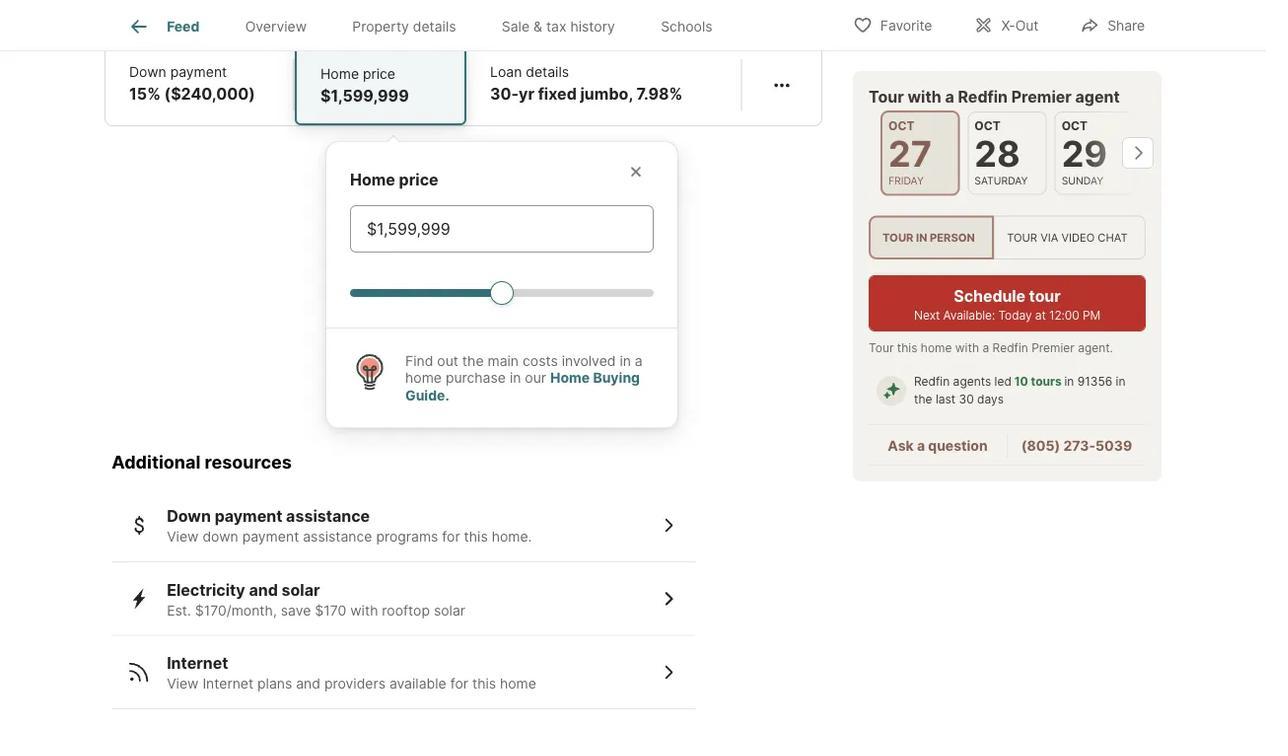 Task type: locate. For each thing, give the bounding box(es) containing it.
internet left plans
[[203, 676, 254, 693]]

0 vertical spatial solar
[[282, 581, 320, 600]]

down inside down payment assistance view down payment assistance programs for this home.
[[167, 507, 211, 526]]

oct up friday
[[889, 119, 915, 133]]

the inside the "in the last 30 days"
[[915, 392, 933, 407]]

1 vertical spatial the
[[915, 392, 933, 407]]

internet view internet plans and providers available for this home
[[167, 654, 537, 693]]

premier
[[1012, 87, 1072, 106], [1032, 341, 1075, 355]]

price for home price
[[399, 170, 439, 189]]

jumbo,
[[581, 84, 633, 104]]

0 horizontal spatial price
[[363, 66, 396, 82]]

in
[[916, 231, 928, 244], [620, 353, 631, 369], [510, 370, 521, 387], [1065, 375, 1075, 389], [1116, 375, 1126, 389]]

2 vertical spatial this
[[472, 676, 496, 693]]

this right available
[[472, 676, 496, 693]]

1 horizontal spatial home
[[500, 676, 537, 693]]

schedule
[[954, 286, 1026, 306]]

overview
[[245, 18, 307, 35]]

redfin down today
[[993, 341, 1029, 355]]

view inside internet view internet plans and providers available for this home
[[167, 676, 199, 693]]

oct down agent
[[1062, 119, 1088, 133]]

2 horizontal spatial home
[[921, 341, 952, 355]]

x-out button
[[957, 4, 1056, 45]]

2 vertical spatial redfin
[[915, 375, 950, 389]]

1 horizontal spatial details
[[526, 64, 569, 80]]

0 vertical spatial for
[[442, 529, 460, 546]]

0 vertical spatial details
[[413, 18, 456, 35]]

0 horizontal spatial down
[[129, 64, 166, 80]]

0 horizontal spatial details
[[413, 18, 456, 35]]

the up the purchase
[[463, 353, 484, 369]]

27
[[889, 132, 932, 175]]

1 horizontal spatial down
[[167, 507, 211, 526]]

this left home.
[[464, 529, 488, 546]]

tab list
[[105, 0, 751, 50]]

with right $170
[[350, 602, 378, 619]]

details right property
[[413, 18, 456, 35]]

details up fixed
[[526, 64, 569, 80]]

and inside "electricity and solar est. $170/month, save                  $170 with rooftop solar"
[[249, 581, 278, 600]]

in the last 30 days
[[915, 375, 1126, 407]]

payment for 15%
[[170, 64, 227, 80]]

details
[[413, 18, 456, 35], [526, 64, 569, 80]]

2 view from the top
[[167, 676, 199, 693]]

for right available
[[451, 676, 469, 693]]

payment for assistance
[[215, 507, 283, 526]]

and
[[249, 581, 278, 600], [296, 676, 321, 693]]

1 horizontal spatial oct
[[975, 119, 1001, 133]]

$170
[[315, 602, 347, 619]]

down up 15%
[[129, 64, 166, 80]]

redfin up 'last'
[[915, 375, 950, 389]]

view down est.
[[167, 676, 199, 693]]

a
[[946, 87, 955, 106], [983, 341, 990, 355], [635, 353, 643, 369], [917, 437, 925, 454]]

home for home buying guide.
[[550, 370, 590, 387]]

0 horizontal spatial and
[[249, 581, 278, 600]]

home inside find out the main costs involved in a home purchase in our
[[405, 370, 442, 387]]

2 horizontal spatial oct
[[1062, 119, 1088, 133]]

2 vertical spatial with
[[350, 602, 378, 619]]

details inside tab
[[413, 18, 456, 35]]

1 horizontal spatial the
[[915, 392, 933, 407]]

oct inside the oct 27 friday
[[889, 119, 915, 133]]

list box containing tour in person
[[869, 215, 1146, 260]]

15%
[[129, 84, 161, 104]]

save
[[281, 602, 311, 619]]

premier left agent
[[1012, 87, 1072, 106]]

today
[[999, 308, 1032, 322]]

2 vertical spatial home
[[500, 676, 537, 693]]

1 vertical spatial this
[[464, 529, 488, 546]]

the
[[463, 353, 484, 369], [915, 392, 933, 407]]

1 vertical spatial redfin
[[993, 341, 1029, 355]]

2 vertical spatial home
[[550, 370, 590, 387]]

find
[[405, 353, 434, 369]]

1 vertical spatial price
[[399, 170, 439, 189]]

30
[[959, 392, 974, 407]]

oct inside oct 29 sunday
[[1062, 119, 1088, 133]]

12:00
[[1050, 308, 1080, 322]]

view
[[167, 529, 199, 546], [167, 676, 199, 693]]

available:
[[944, 308, 996, 322]]

home price $1,599,999
[[321, 66, 409, 106]]

involved
[[562, 353, 616, 369]]

in up buying
[[620, 353, 631, 369]]

oct down tour with a redfin premier agent
[[975, 119, 1001, 133]]

and up "$170/month,"
[[249, 581, 278, 600]]

1 vertical spatial down
[[167, 507, 211, 526]]

0 vertical spatial home
[[921, 341, 952, 355]]

find out the main costs involved in a home purchase in our
[[405, 353, 643, 387]]

property
[[353, 18, 409, 35]]

details for property details
[[413, 18, 456, 35]]

home.
[[492, 529, 532, 546]]

payment inside the down payment 15% ($240,000)
[[170, 64, 227, 80]]

0 vertical spatial assistance
[[286, 507, 370, 526]]

assistance
[[286, 507, 370, 526], [303, 529, 372, 546]]

lightbulb icon element
[[350, 353, 405, 405]]

0 vertical spatial the
[[463, 353, 484, 369]]

0 horizontal spatial solar
[[282, 581, 320, 600]]

in left "person"
[[916, 231, 928, 244]]

home for home price
[[350, 170, 396, 189]]

solar right rooftop
[[434, 602, 466, 619]]

1 vertical spatial home
[[405, 370, 442, 387]]

this down next
[[897, 341, 918, 355]]

1 vertical spatial internet
[[203, 676, 254, 693]]

with inside "electricity and solar est. $170/month, save                  $170 with rooftop solar"
[[350, 602, 378, 619]]

with
[[908, 87, 942, 106], [956, 341, 980, 355], [350, 602, 378, 619]]

2 oct from the left
[[975, 119, 1001, 133]]

overview tab
[[222, 3, 330, 50]]

schools tab
[[638, 3, 736, 50]]

agent.
[[1078, 341, 1114, 355]]

0 vertical spatial price
[[363, 66, 396, 82]]

the inside find out the main costs involved in a home purchase in our
[[463, 353, 484, 369]]

home for home price $1,599,999
[[321, 66, 359, 82]]

tour in person
[[883, 231, 975, 244]]

home inside the home buying guide.
[[550, 370, 590, 387]]

payment right down
[[242, 529, 299, 546]]

additional
[[112, 451, 201, 473]]

in left our
[[510, 370, 521, 387]]

1 horizontal spatial price
[[399, 170, 439, 189]]

1 horizontal spatial with
[[908, 87, 942, 106]]

0 vertical spatial down
[[129, 64, 166, 80]]

1 vertical spatial assistance
[[303, 529, 372, 546]]

share
[[1108, 17, 1145, 34]]

premier up tours
[[1032, 341, 1075, 355]]

0 vertical spatial payment
[[170, 64, 227, 80]]

1 vertical spatial payment
[[215, 507, 283, 526]]

the left 'last'
[[915, 392, 933, 407]]

down up down
[[167, 507, 211, 526]]

rooftop
[[382, 602, 430, 619]]

this inside internet view internet plans and providers available for this home
[[472, 676, 496, 693]]

0 horizontal spatial home
[[405, 370, 442, 387]]

1 vertical spatial home
[[350, 170, 396, 189]]

feed
[[167, 18, 200, 35]]

1 horizontal spatial solar
[[434, 602, 466, 619]]

redfin up 28
[[958, 87, 1008, 106]]

ask
[[888, 437, 914, 454]]

0 horizontal spatial the
[[463, 353, 484, 369]]

solar
[[282, 581, 320, 600], [434, 602, 466, 619]]

question
[[929, 437, 988, 454]]

0 vertical spatial home
[[321, 66, 359, 82]]

1 vertical spatial details
[[526, 64, 569, 80]]

oct 28 saturday
[[975, 119, 1028, 186]]

home up $1,599,999
[[321, 66, 359, 82]]

agents
[[954, 375, 992, 389]]

down payment assistance view down payment assistance programs for this home.
[[167, 507, 532, 546]]

price inside home price tooltip
[[399, 170, 439, 189]]

2 horizontal spatial with
[[956, 341, 980, 355]]

list box
[[869, 215, 1146, 260]]

payment up ($240,000)
[[170, 64, 227, 80]]

solar up save at bottom
[[282, 581, 320, 600]]

1 vertical spatial with
[[956, 341, 980, 355]]

home
[[921, 341, 952, 355], [405, 370, 442, 387], [500, 676, 537, 693]]

home down $1,599,999
[[350, 170, 396, 189]]

home inside home price $1,599,999
[[321, 66, 359, 82]]

0 vertical spatial view
[[167, 529, 199, 546]]

oct
[[889, 119, 915, 133], [975, 119, 1001, 133], [1062, 119, 1088, 133]]

30-
[[490, 84, 519, 104]]

price inside home price $1,599,999
[[363, 66, 396, 82]]

yr
[[519, 84, 535, 104]]

fixed
[[538, 84, 577, 104]]

down inside the down payment 15% ($240,000)
[[129, 64, 166, 80]]

None button
[[881, 110, 960, 196], [968, 111, 1047, 195], [1055, 111, 1135, 195], [881, 110, 960, 196], [968, 111, 1047, 195], [1055, 111, 1135, 195]]

view left down
[[167, 529, 199, 546]]

agent
[[1076, 87, 1120, 106]]

for right programs
[[442, 529, 460, 546]]

1 vertical spatial view
[[167, 676, 199, 693]]

None text field
[[367, 218, 637, 241]]

1 vertical spatial for
[[451, 676, 469, 693]]

1 view from the top
[[167, 529, 199, 546]]

&
[[534, 18, 543, 35]]

1 vertical spatial solar
[[434, 602, 466, 619]]

providers
[[325, 676, 386, 693]]

home down involved
[[550, 370, 590, 387]]

oct inside oct 28 saturday
[[975, 119, 1001, 133]]

0 horizontal spatial with
[[350, 602, 378, 619]]

0 vertical spatial and
[[249, 581, 278, 600]]

additional resources
[[112, 451, 292, 473]]

in right 91356
[[1116, 375, 1126, 389]]

tour
[[869, 87, 904, 106], [883, 231, 914, 244], [1007, 231, 1038, 244], [869, 341, 894, 355]]

payment up down
[[215, 507, 283, 526]]

x-
[[1002, 17, 1016, 34]]

3 oct from the left
[[1062, 119, 1088, 133]]

redfin
[[958, 87, 1008, 106], [993, 341, 1029, 355], [915, 375, 950, 389]]

with down available:
[[956, 341, 980, 355]]

1 oct from the left
[[889, 119, 915, 133]]

oct for 28
[[975, 119, 1001, 133]]

oct for 29
[[1062, 119, 1088, 133]]

1 horizontal spatial and
[[296, 676, 321, 693]]

with up the oct 27 friday
[[908, 87, 942, 106]]

tour for tour this home with a redfin premier agent.
[[869, 341, 894, 355]]

1 vertical spatial and
[[296, 676, 321, 693]]

details inside loan details 30-yr fixed jumbo, 7.98%
[[526, 64, 569, 80]]

at
[[1036, 308, 1046, 322]]

home price tooltip
[[327, 127, 1045, 428]]

tour for tour in person
[[883, 231, 914, 244]]

0 horizontal spatial oct
[[889, 119, 915, 133]]

tour with a redfin premier agent
[[869, 87, 1120, 106]]

internet down est.
[[167, 654, 228, 673]]

this
[[897, 341, 918, 355], [464, 529, 488, 546], [472, 676, 496, 693]]

2 vertical spatial payment
[[242, 529, 299, 546]]

for
[[442, 529, 460, 546], [451, 676, 469, 693]]

in inside the "in the last 30 days"
[[1116, 375, 1126, 389]]

and right plans
[[296, 676, 321, 693]]

out
[[1016, 17, 1039, 34]]

in right tours
[[1065, 375, 1075, 389]]

share button
[[1064, 4, 1162, 45]]



Task type: describe. For each thing, give the bounding box(es) containing it.
next
[[915, 308, 940, 322]]

redfin agents led 10 tours in 91356
[[915, 375, 1113, 389]]

down payment 15% ($240,000)
[[129, 64, 255, 104]]

0 vertical spatial with
[[908, 87, 942, 106]]

property details
[[353, 18, 456, 35]]

purchase
[[446, 370, 506, 387]]

ask a question
[[888, 437, 988, 454]]

person
[[930, 231, 975, 244]]

favorite button
[[836, 4, 949, 45]]

property details tab
[[330, 3, 479, 50]]

28
[[975, 132, 1021, 175]]

0 vertical spatial premier
[[1012, 87, 1072, 106]]

0 vertical spatial redfin
[[958, 87, 1008, 106]]

next image
[[1123, 137, 1154, 169]]

sale
[[502, 18, 530, 35]]

$1,599,999
[[321, 86, 409, 106]]

tour this home with a redfin premier agent.
[[869, 341, 1114, 355]]

days
[[978, 392, 1004, 407]]

main
[[488, 353, 519, 369]]

a inside find out the main costs involved in a home purchase in our
[[635, 353, 643, 369]]

tour via video chat
[[1007, 231, 1128, 244]]

programs
[[376, 529, 438, 546]]

(805) 273-5039
[[1022, 437, 1133, 454]]

$170/month,
[[195, 602, 277, 619]]

out
[[437, 353, 459, 369]]

for inside internet view internet plans and providers available for this home
[[451, 676, 469, 693]]

oct for 27
[[889, 119, 915, 133]]

tour for tour via video chat
[[1007, 231, 1038, 244]]

friday
[[889, 174, 924, 186]]

saturday
[[975, 174, 1028, 186]]

($240,000)
[[164, 84, 255, 104]]

via
[[1041, 231, 1059, 244]]

schedule tour next available: today at 12:00 pm
[[915, 286, 1101, 322]]

home buying guide.
[[405, 370, 640, 404]]

1 vertical spatial premier
[[1032, 341, 1075, 355]]

guide.
[[405, 387, 449, 404]]

schools
[[661, 18, 713, 35]]

tours
[[1032, 375, 1062, 389]]

for inside down payment assistance view down payment assistance programs for this home.
[[442, 529, 460, 546]]

resources
[[205, 451, 292, 473]]

plans
[[258, 676, 292, 693]]

oct 29 sunday
[[1062, 119, 1108, 186]]

last
[[936, 392, 956, 407]]

loan details 30-yr fixed jumbo, 7.98%
[[490, 64, 683, 104]]

down for ($240,000)
[[129, 64, 166, 80]]

down
[[203, 529, 238, 546]]

costs
[[523, 353, 558, 369]]

sale & tax history
[[502, 18, 616, 35]]

none text field inside home price tooltip
[[367, 218, 637, 241]]

10
[[1015, 375, 1029, 389]]

buying
[[593, 370, 640, 387]]

est.
[[167, 602, 191, 619]]

pm
[[1083, 308, 1101, 322]]

Home Price Slider range field
[[350, 281, 654, 304]]

loan
[[490, 64, 522, 80]]

and inside internet view internet plans and providers available for this home
[[296, 676, 321, 693]]

our
[[525, 370, 547, 387]]

tour
[[1030, 286, 1061, 306]]

91356
[[1078, 375, 1113, 389]]

0 vertical spatial this
[[897, 341, 918, 355]]

7.98%
[[637, 84, 683, 104]]

tour for tour with a redfin premier agent
[[869, 87, 904, 106]]

ask a question link
[[888, 437, 988, 454]]

available
[[390, 676, 447, 693]]

history
[[571, 18, 616, 35]]

led
[[995, 375, 1012, 389]]

sale & tax history tab
[[479, 3, 638, 50]]

29
[[1062, 132, 1108, 175]]

(805) 273-5039 link
[[1022, 437, 1133, 454]]

lightbulb icon image
[[350, 353, 390, 392]]

home price
[[350, 170, 439, 189]]

x-out
[[1002, 17, 1039, 34]]

chat
[[1098, 231, 1128, 244]]

tax
[[546, 18, 567, 35]]

view inside down payment assistance view down payment assistance programs for this home.
[[167, 529, 199, 546]]

video
[[1062, 231, 1095, 244]]

this inside down payment assistance view down payment assistance programs for this home.
[[464, 529, 488, 546]]

down for view
[[167, 507, 211, 526]]

oct 27 friday
[[889, 119, 932, 186]]

0 vertical spatial internet
[[167, 654, 228, 673]]

273-
[[1064, 437, 1096, 454]]

details for loan details 30-yr fixed jumbo, 7.98%
[[526, 64, 569, 80]]

tab list containing feed
[[105, 0, 751, 50]]

home inside internet view internet plans and providers available for this home
[[500, 676, 537, 693]]

sunday
[[1062, 174, 1104, 186]]

price for home price $1,599,999
[[363, 66, 396, 82]]

feed link
[[127, 15, 200, 38]]

electricity
[[167, 581, 245, 600]]

(805)
[[1022, 437, 1061, 454]]

home buying guide. link
[[405, 370, 640, 404]]



Task type: vqa. For each thing, say whether or not it's contained in the screenshot.
fixed
yes



